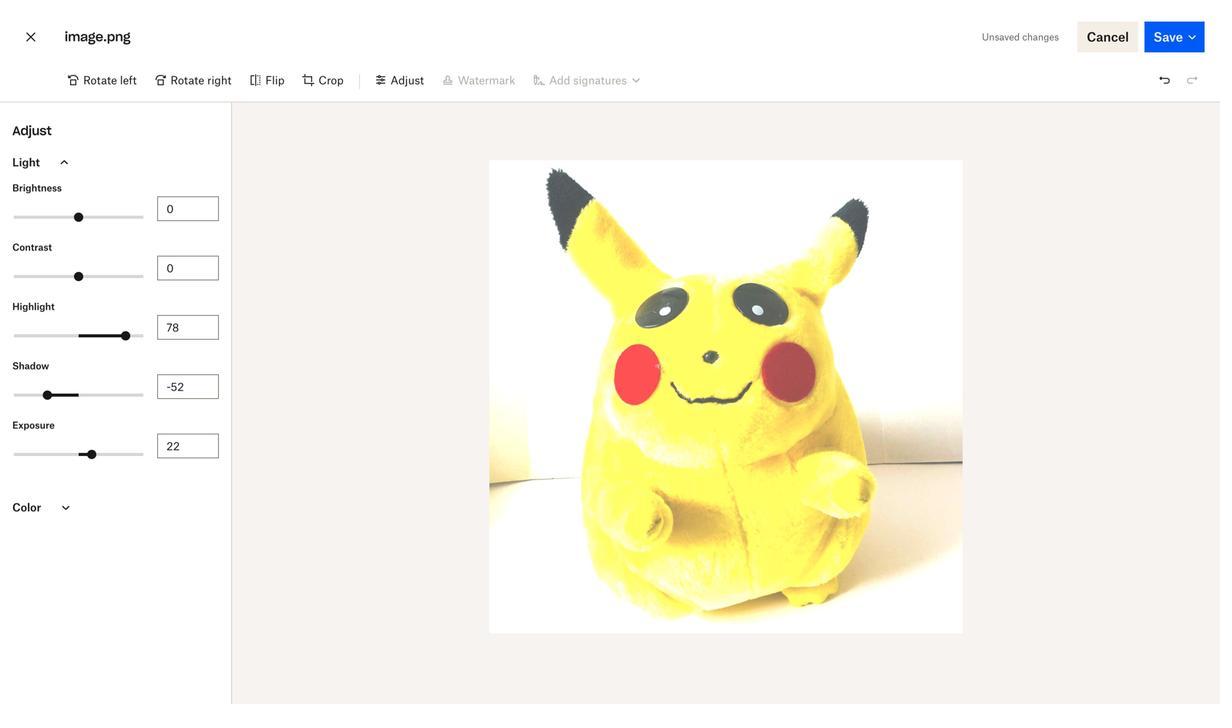 Task type: describe. For each thing, give the bounding box(es) containing it.
brightness
[[12, 182, 62, 194]]

flip
[[266, 74, 285, 87]]

Brightness number field
[[167, 200, 210, 217]]

Shadow range field
[[14, 394, 143, 397]]

left
[[120, 74, 137, 87]]

adjust inside button
[[391, 74, 424, 87]]

save
[[1154, 29, 1184, 44]]

contrast
[[12, 242, 52, 253]]

Exposure range field
[[14, 453, 143, 456]]

rotate right
[[171, 74, 232, 87]]

cancel button
[[1078, 22, 1139, 52]]

color button
[[0, 490, 231, 526]]

crop
[[319, 74, 344, 87]]

right
[[207, 74, 232, 87]]

image.png
[[65, 29, 131, 45]]

color
[[12, 501, 41, 514]]

light button
[[0, 144, 231, 180]]

unsaved
[[982, 31, 1020, 43]]

rotate left button
[[59, 68, 146, 93]]

highlight
[[12, 301, 55, 313]]

exposure
[[12, 420, 55, 431]]

close image
[[22, 25, 40, 49]]

cancel
[[1087, 29, 1129, 44]]



Task type: locate. For each thing, give the bounding box(es) containing it.
rotate left
[[83, 74, 137, 87]]

0 horizontal spatial rotate
[[83, 74, 117, 87]]

0 horizontal spatial adjust
[[12, 123, 52, 139]]

adjust
[[391, 74, 424, 87], [12, 123, 52, 139]]

rotate
[[83, 74, 117, 87], [171, 74, 204, 87]]

rotate inside button
[[171, 74, 204, 87]]

adjust up light
[[12, 123, 52, 139]]

save button
[[1145, 22, 1205, 52]]

rotate left left
[[83, 74, 117, 87]]

rotate for rotate left
[[83, 74, 117, 87]]

changes
[[1023, 31, 1059, 43]]

unsaved changes
[[982, 31, 1059, 43]]

Contrast range field
[[14, 275, 143, 278]]

1 rotate from the left
[[83, 74, 117, 87]]

shadow
[[12, 360, 49, 372]]

1 horizontal spatial adjust
[[391, 74, 424, 87]]

flip button
[[241, 68, 294, 93]]

adjust button
[[366, 68, 433, 93]]

Exposure number field
[[167, 438, 210, 455]]

Highlight number field
[[167, 319, 210, 336]]

adjust right crop on the left of page
[[391, 74, 424, 87]]

light
[[12, 156, 40, 169]]

rotate right button
[[146, 68, 241, 93]]

1 vertical spatial adjust
[[12, 123, 52, 139]]

rotate left right at the left of page
[[171, 74, 204, 87]]

crop button
[[294, 68, 353, 93]]

Highlight range field
[[14, 335, 143, 338]]

2 rotate from the left
[[171, 74, 204, 87]]

0 vertical spatial adjust
[[391, 74, 424, 87]]

1 horizontal spatial rotate
[[171, 74, 204, 87]]

rotate for rotate right
[[171, 74, 204, 87]]

Brightness range field
[[14, 216, 143, 219]]

rotate inside "button"
[[83, 74, 117, 87]]

Shadow number field
[[167, 379, 210, 396]]

Contrast number field
[[167, 260, 210, 277]]



Task type: vqa. For each thing, say whether or not it's contained in the screenshot.
Shadow
yes



